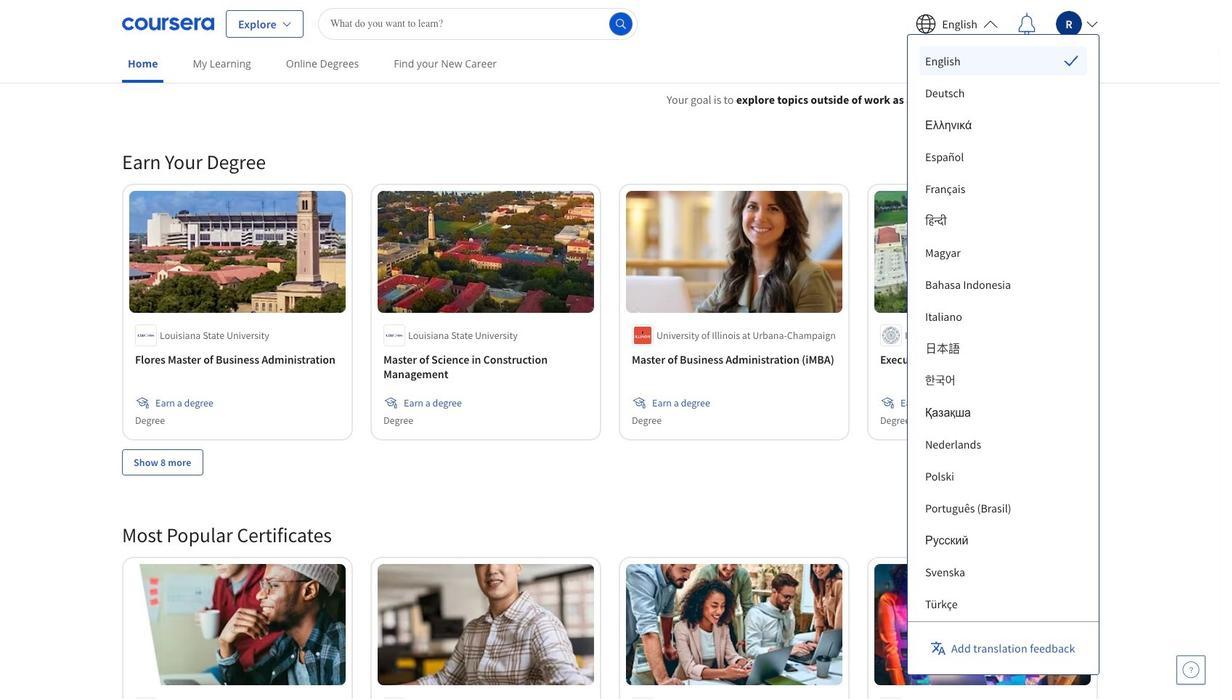 Task type: describe. For each thing, give the bounding box(es) containing it.
earn your degree collection element
[[113, 126, 1107, 499]]



Task type: locate. For each thing, give the bounding box(es) containing it.
help center image
[[1183, 662, 1200, 679]]

radio item
[[920, 46, 1087, 76]]

most popular certificates collection element
[[113, 499, 1107, 700]]

main content
[[0, 73, 1220, 700]]

None search field
[[318, 8, 638, 40]]

coursera image
[[122, 12, 214, 35]]

menu
[[920, 46, 1087, 700]]



Task type: vqa. For each thing, say whether or not it's contained in the screenshot.
Help Center image
yes



